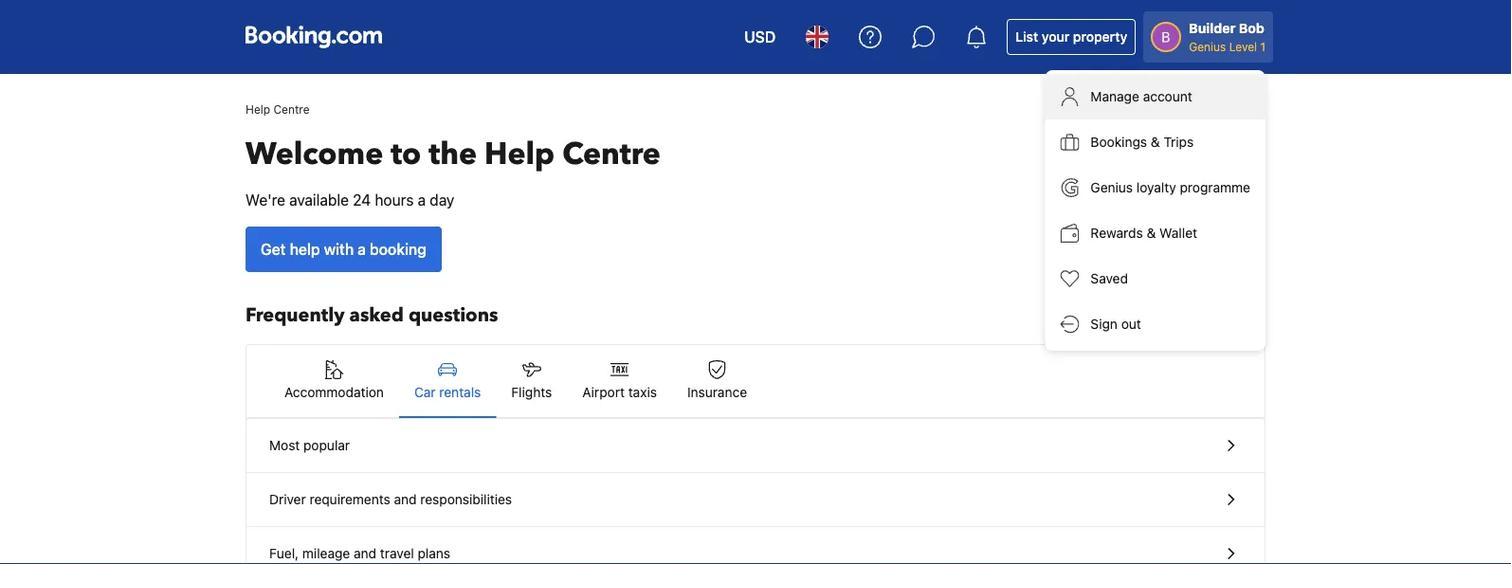 Task type: describe. For each thing, give the bounding box(es) containing it.
flights button
[[496, 345, 567, 417]]

we're
[[246, 191, 285, 209]]

accommodation
[[284, 385, 384, 400]]

car rentals
[[414, 385, 481, 400]]

driver requirements and responsibilities
[[269, 492, 512, 507]]

asked
[[349, 302, 404, 329]]

get help with a booking
[[261, 240, 427, 258]]

genius loyalty programme
[[1091, 180, 1251, 195]]

out
[[1121, 316, 1141, 332]]

tab list containing accommodation
[[247, 345, 1265, 419]]

bookings & trips
[[1091, 134, 1194, 150]]

sign
[[1091, 316, 1118, 332]]

builder bob genius level 1
[[1189, 20, 1266, 53]]

rewards
[[1091, 225, 1143, 241]]

travel
[[380, 546, 414, 561]]

driver
[[269, 492, 306, 507]]

get help with a booking button
[[246, 227, 442, 272]]

booking.com online hotel reservations image
[[246, 26, 382, 48]]

sign out
[[1091, 316, 1141, 332]]

popular
[[303, 438, 350, 453]]

list your property
[[1016, 29, 1128, 45]]

builder
[[1189, 20, 1236, 36]]

airport
[[583, 385, 625, 400]]

plans
[[418, 546, 450, 561]]

0 vertical spatial centre
[[274, 102, 310, 116]]

1
[[1261, 40, 1266, 53]]

sign out button
[[1045, 302, 1266, 347]]

account
[[1143, 89, 1193, 104]]

questions
[[409, 302, 498, 329]]

help centre
[[246, 102, 310, 116]]

frequently
[[246, 302, 345, 329]]

airport taxis
[[583, 385, 657, 400]]

a inside button
[[358, 240, 366, 258]]

day
[[430, 191, 455, 209]]

we're available 24 hours a day
[[246, 191, 455, 209]]

1 horizontal spatial centre
[[562, 134, 661, 175]]

frequently asked questions
[[246, 302, 498, 329]]

and for requirements
[[394, 492, 417, 507]]

accommodation button
[[269, 345, 399, 417]]

car rentals button
[[399, 345, 496, 417]]

24
[[353, 191, 371, 209]]

rewards & wallet
[[1091, 225, 1198, 241]]

get
[[261, 240, 286, 258]]

welcome to the help centre
[[246, 134, 661, 175]]

& for wallet
[[1147, 225, 1156, 241]]



Task type: vqa. For each thing, say whether or not it's contained in the screenshot.
The Rentals
yes



Task type: locate. For each thing, give the bounding box(es) containing it.
and for mileage
[[354, 546, 377, 561]]

manage account
[[1091, 89, 1193, 104]]

wallet
[[1160, 225, 1198, 241]]

and left the travel
[[354, 546, 377, 561]]

the
[[429, 134, 477, 175]]

genius loyalty programme link
[[1045, 165, 1266, 211]]

1 horizontal spatial genius
[[1189, 40, 1226, 53]]

genius
[[1189, 40, 1226, 53], [1091, 180, 1133, 195]]

trips
[[1164, 134, 1194, 150]]

hours
[[375, 191, 414, 209]]

tab list
[[247, 345, 1265, 419]]

manage account link
[[1045, 74, 1266, 119]]

taxis
[[628, 385, 657, 400]]

1 vertical spatial &
[[1147, 225, 1156, 241]]

mileage
[[302, 546, 350, 561]]

fuel,
[[269, 546, 299, 561]]

1 horizontal spatial a
[[418, 191, 426, 209]]

welcome
[[246, 134, 383, 175]]

fuel, mileage and travel plans button
[[247, 527, 1265, 564]]

airport taxis button
[[567, 345, 672, 417]]

fuel, mileage and travel plans
[[269, 546, 450, 561]]

driver requirements and responsibilities button
[[247, 473, 1265, 527]]

usd button
[[733, 14, 787, 60]]

loyalty
[[1137, 180, 1176, 195]]

property
[[1073, 29, 1128, 45]]

1 vertical spatial help
[[485, 134, 555, 175]]

a right with
[[358, 240, 366, 258]]

0 vertical spatial &
[[1151, 134, 1160, 150]]

a
[[418, 191, 426, 209], [358, 240, 366, 258]]

1 vertical spatial and
[[354, 546, 377, 561]]

genius left loyalty
[[1091, 180, 1133, 195]]

0 horizontal spatial and
[[354, 546, 377, 561]]

manage
[[1091, 89, 1140, 104]]

0 horizontal spatial a
[[358, 240, 366, 258]]

centre
[[274, 102, 310, 116], [562, 134, 661, 175]]

most popular
[[269, 438, 350, 453]]

& left wallet
[[1147, 225, 1156, 241]]

available
[[289, 191, 349, 209]]

rewards & wallet link
[[1045, 211, 1266, 256]]

usd
[[744, 28, 776, 46]]

and up the travel
[[394, 492, 417, 507]]

0 vertical spatial a
[[418, 191, 426, 209]]

0 horizontal spatial centre
[[274, 102, 310, 116]]

list
[[1016, 29, 1039, 45]]

list your property link
[[1007, 19, 1136, 55]]

&
[[1151, 134, 1160, 150], [1147, 225, 1156, 241]]

bob
[[1239, 20, 1265, 36]]

1 horizontal spatial help
[[485, 134, 555, 175]]

& left trips
[[1151, 134, 1160, 150]]

booking
[[370, 240, 427, 258]]

flights
[[511, 385, 552, 400]]

saved
[[1091, 271, 1128, 286]]

0 vertical spatial genius
[[1189, 40, 1226, 53]]

help
[[246, 102, 270, 116], [485, 134, 555, 175]]

most
[[269, 438, 300, 453]]

rentals
[[439, 385, 481, 400]]

genius inside builder bob genius level 1
[[1189, 40, 1226, 53]]

most popular button
[[247, 419, 1265, 473]]

1 vertical spatial genius
[[1091, 180, 1133, 195]]

bookings & trips link
[[1045, 119, 1266, 165]]

requirements
[[310, 492, 390, 507]]

help right the
[[485, 134, 555, 175]]

with
[[324, 240, 354, 258]]

bookings
[[1091, 134, 1147, 150]]

0 horizontal spatial help
[[246, 102, 270, 116]]

help up welcome
[[246, 102, 270, 116]]

1 horizontal spatial and
[[394, 492, 417, 507]]

help
[[290, 240, 320, 258]]

1 vertical spatial centre
[[562, 134, 661, 175]]

level
[[1230, 40, 1257, 53]]

insurance button
[[672, 345, 762, 417]]

0 vertical spatial and
[[394, 492, 417, 507]]

programme
[[1180, 180, 1251, 195]]

saved link
[[1045, 256, 1266, 302]]

car
[[414, 385, 436, 400]]

your
[[1042, 29, 1070, 45]]

genius down builder
[[1189, 40, 1226, 53]]

responsibilities
[[420, 492, 512, 507]]

& for trips
[[1151, 134, 1160, 150]]

1 vertical spatial a
[[358, 240, 366, 258]]

0 vertical spatial help
[[246, 102, 270, 116]]

to
[[391, 134, 421, 175]]

and
[[394, 492, 417, 507], [354, 546, 377, 561]]

a left day
[[418, 191, 426, 209]]

insurance
[[687, 385, 747, 400]]

0 horizontal spatial genius
[[1091, 180, 1133, 195]]



